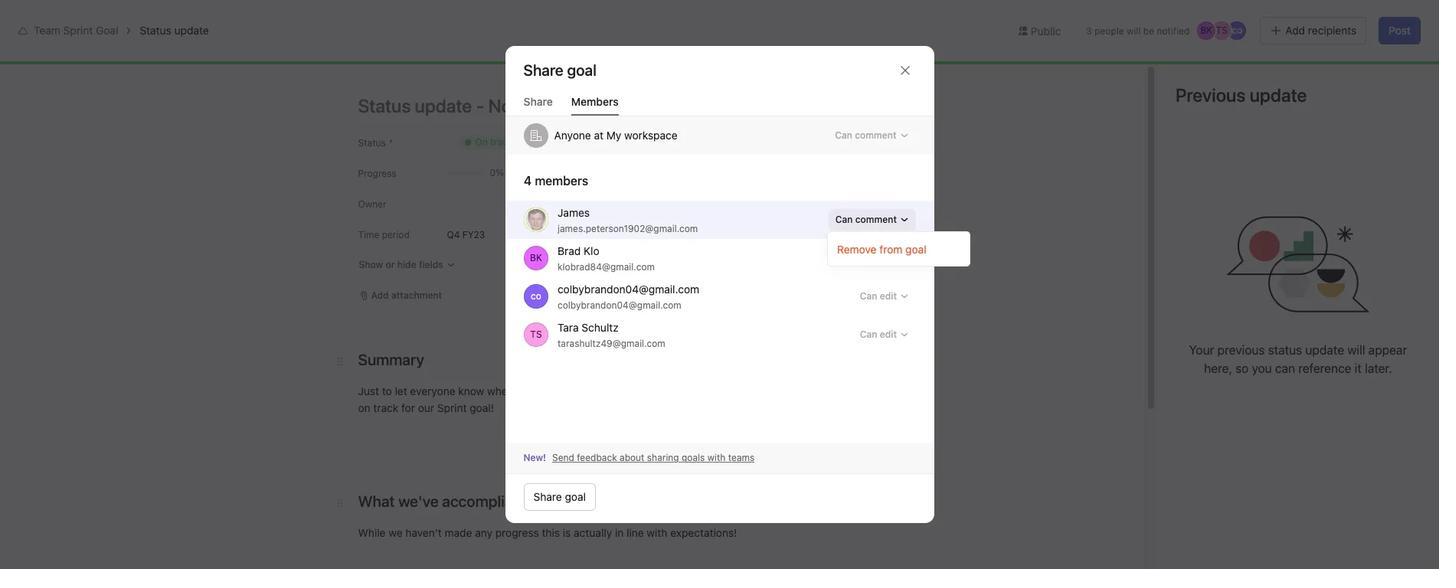 Task type: vqa. For each thing, say whether or not it's contained in the screenshot.
option group
no



Task type: locate. For each thing, give the bounding box(es) containing it.
2 edit from the top
[[880, 290, 897, 301]]

1 horizontal spatial ts
[[1216, 25, 1228, 36]]

track
[[373, 401, 399, 414]]

0 horizontal spatial in
[[615, 526, 624, 539]]

1 horizontal spatial we
[[520, 385, 534, 398]]

1 can edit from the top
[[860, 252, 897, 263]]

2 can edit from the top
[[860, 290, 897, 301]]

0 vertical spatial is
[[488, 405, 496, 418]]

goal left owner
[[973, 263, 996, 276]]

1 horizontal spatial update
[[1306, 343, 1344, 357]]

with right here on the left bottom
[[652, 385, 673, 398]]

1 vertical spatial edit
[[880, 290, 897, 301]]

2 horizontal spatial bk
[[1316, 59, 1328, 70]]

just to let everyone know where we are as a team, i'm here with a status update! we're on track for our sprint goal!
[[358, 385, 790, 414]]

can edit button for brad klo
[[853, 247, 916, 269]]

tara
[[557, 320, 578, 333]]

expectations!
[[670, 526, 737, 539]]

—
[[629, 223, 642, 241]]

so
[[1236, 362, 1249, 375]]

0 vertical spatial co
[[1232, 25, 1243, 36]]

1 can comment button from the top
[[828, 125, 916, 146]]

2 vertical spatial can edit
[[860, 328, 897, 340]]

co down recipients
[[1348, 59, 1358, 70]]

1 horizontal spatial ja
[[1302, 59, 1312, 70]]

1 horizontal spatial status
[[685, 385, 715, 398]]

1 vertical spatial in
[[615, 526, 624, 539]]

1 horizontal spatial workspace
[[624, 128, 678, 141]]

or
[[597, 483, 606, 495]]

bk down has
[[530, 252, 542, 263]]

0 horizontal spatial my
[[252, 47, 267, 61]]

we're
[[759, 385, 787, 398]]

2 vertical spatial goals
[[682, 452, 705, 464]]

we inside the just to let everyone know where we are as a team, i'm here with a status update! we're on track for our sprint goal!
[[520, 385, 534, 398]]

we right while
[[389, 526, 403, 539]]

from
[[880, 242, 903, 255]]

notified
[[1157, 25, 1190, 36]]

0 vertical spatial share
[[1389, 59, 1414, 70]]

0 vertical spatial team
[[34, 24, 60, 37]]

post button
[[1379, 17, 1421, 44]]

0 vertical spatial in
[[1248, 12, 1255, 24]]

brad klo klobrad84@gmail.com
[[557, 244, 654, 272]]

benchmark!
[[541, 405, 611, 418]]

edit for brad klo
[[880, 252, 897, 263]]

2 horizontal spatial co
[[1348, 59, 1358, 70]]

0 horizontal spatial bk
[[530, 252, 542, 263]]

2 vertical spatial goal
[[565, 491, 586, 504]]

0 vertical spatial can comment
[[835, 129, 897, 141]]

Section title text field
[[358, 349, 424, 371]]

1 vertical spatial status
[[1268, 343, 1302, 357]]

1 vertical spatial sprint goal
[[527, 161, 644, 190]]

0 horizontal spatial ja
[[531, 213, 541, 225]]

0 horizontal spatial share button
[[524, 95, 553, 115]]

has
[[530, 223, 555, 241]]

co
[[1232, 25, 1243, 36], [1348, 59, 1358, 70], [531, 290, 541, 301]]

3 can edit from the top
[[860, 328, 897, 340]]

comment
[[855, 129, 897, 141], [855, 213, 897, 225]]

1 horizontal spatial my
[[606, 128, 621, 141]]

2 can edit button from the top
[[853, 285, 916, 307]]

goal inside button
[[565, 491, 586, 504]]

share button down post button
[[1370, 54, 1421, 76]]

goal for share goal
[[565, 491, 586, 504]]

colbybrandon04@gmail.com
[[557, 282, 699, 295], [557, 299, 681, 310]]

can edit button
[[853, 247, 916, 269], [853, 285, 916, 307], [853, 324, 916, 345]]

1 vertical spatial goal
[[973, 263, 996, 276]]

2 vertical spatial team
[[465, 161, 521, 190]]

1 horizontal spatial team
[[252, 64, 289, 82]]

0 vertical spatial status
[[580, 223, 625, 241]]

sprint goal down my workspace goals link
[[293, 64, 369, 82]]

as
[[556, 385, 567, 398]]

0% left no
[[484, 288, 507, 306]]

1 horizontal spatial goal
[[565, 491, 586, 504]]

team up home
[[34, 24, 60, 37]]

will
[[1127, 25, 1141, 36], [1348, 343, 1365, 357]]

1 a from the left
[[570, 385, 576, 398]]

1 vertical spatial goal
[[906, 242, 927, 255]]

0 vertical spatial goal
[[96, 24, 118, 37]]

0 vertical spatial edit
[[880, 252, 897, 263]]

0 vertical spatial this
[[465, 223, 494, 241]]

ja down add recipients "button"
[[1302, 59, 1312, 70]]

co inside "share goal" 'dialog'
[[531, 290, 541, 301]]

status up can
[[1268, 343, 1302, 357]]

1 vertical spatial colbybrandon04@gmail.com
[[557, 299, 681, 310]]

a right as
[[570, 385, 576, 398]]

0 vertical spatial can comment button
[[828, 125, 916, 146]]

team up fy23
[[465, 161, 521, 190]]

ja inside "share goal" 'dialog'
[[531, 213, 541, 225]]

with right line
[[647, 526, 668, 539]]

public
[[1031, 24, 1061, 37]]

james james.peterson1902@gmail.com
[[557, 205, 698, 234]]

bk
[[1201, 25, 1213, 36], [1316, 59, 1328, 70], [530, 252, 542, 263]]

Section title text field
[[358, 491, 538, 512]]

1 horizontal spatial will
[[1348, 343, 1365, 357]]

sprint up home link
[[63, 24, 93, 37]]

0 horizontal spatial sprint goal
[[293, 64, 369, 82]]

17
[[1150, 18, 1159, 29]]

0 horizontal spatial will
[[1127, 25, 1141, 36]]

status left the *
[[358, 137, 386, 149]]

0% left the 4 members
[[490, 167, 504, 178]]

share button
[[1370, 54, 1421, 76], [524, 95, 553, 115]]

members button
[[571, 95, 619, 115]]

0 horizontal spatial workspace
[[270, 47, 323, 61]]

in left line
[[615, 526, 624, 539]]

1 horizontal spatial sprint goal
[[527, 161, 644, 190]]

this
[[542, 526, 560, 539]]

0 horizontal spatial goals
[[326, 47, 353, 61]]

0 horizontal spatial status
[[140, 24, 171, 37]]

made
[[445, 526, 472, 539]]

2 horizontal spatial goals
[[682, 452, 705, 464]]

1 vertical spatial with
[[708, 452, 726, 464]]

1 this from the top
[[465, 223, 494, 241]]

sub-
[[559, 292, 579, 303]]

will inside your previous status update will appear here, so you can reference it later.
[[1348, 343, 1365, 357]]

team sprint goal up 'james'
[[465, 161, 644, 190]]

we
[[520, 385, 534, 398], [389, 526, 403, 539]]

team sprint goal down my workspace goals link
[[252, 64, 369, 82]]

update
[[174, 24, 209, 37], [1306, 343, 1344, 357]]

feedback
[[577, 452, 617, 464]]

1 horizontal spatial sprint
[[437, 401, 467, 414]]

1 horizontal spatial share button
[[1370, 54, 1421, 76]]

what's in my trial? button
[[1208, 8, 1301, 29]]

anyone
[[554, 128, 591, 141]]

0 vertical spatial we
[[520, 385, 534, 398]]

1 can comment from the top
[[835, 129, 897, 141]]

2 can comment from the top
[[835, 213, 897, 225]]

co down what's
[[1232, 25, 1243, 36]]

status for status *
[[358, 137, 386, 149]]

2 this from the top
[[465, 405, 485, 418]]

can comment button
[[828, 125, 916, 146], [828, 209, 916, 230]]

will left be
[[1127, 25, 1141, 36]]

bk right the left in the top of the page
[[1201, 25, 1213, 36]]

in left my
[[1248, 12, 1255, 24]]

ts down what's
[[1216, 25, 1228, 36]]

1 horizontal spatial status
[[358, 137, 386, 149]]

sprint goal up 'james'
[[527, 161, 644, 190]]

for
[[401, 401, 415, 414]]

1 vertical spatial team
[[252, 64, 289, 82]]

workspace inside "share goal" 'dialog'
[[624, 128, 678, 141]]

status
[[580, 223, 625, 241], [1268, 343, 1302, 357], [685, 385, 715, 398]]

free trial 17 days left
[[1150, 7, 1199, 29]]

no
[[544, 292, 556, 303]]

0 horizontal spatial status
[[580, 223, 625, 241]]

0 vertical spatial sprint goal
[[293, 64, 369, 82]]

team,
[[579, 385, 607, 398]]

add billing info button
[[1311, 8, 1389, 29]]

brad
[[557, 244, 580, 257]]

ts
[[1216, 25, 1228, 36], [1332, 59, 1344, 70], [530, 328, 542, 340]]

1 vertical spatial workspace
[[624, 128, 678, 141]]

goal
[[497, 223, 527, 241], [906, 242, 927, 255], [565, 491, 586, 504]]

list box
[[539, 6, 907, 31]]

share button down share goal
[[524, 95, 553, 115]]

can comment button down close this dialog image
[[828, 125, 916, 146]]

is right this
[[563, 526, 571, 539]]

1 vertical spatial bk
[[1316, 59, 1328, 70]]

1 vertical spatial ja
[[531, 213, 541, 225]]

0 horizontal spatial a
[[570, 385, 576, 398]]

1 vertical spatial can edit
[[860, 290, 897, 301]]

2 colbybrandon04@gmail.com from the top
[[557, 299, 681, 310]]

team
[[34, 24, 60, 37], [252, 64, 289, 82], [465, 161, 521, 190]]

update inside your previous status update will appear here, so you can reference it later.
[[1306, 343, 1344, 357]]

2 vertical spatial edit
[[880, 328, 897, 340]]

about
[[973, 226, 1015, 244]]

remove
[[837, 242, 877, 255]]

0 vertical spatial 0%
[[490, 167, 504, 178]]

new
[[518, 405, 539, 418]]

colbybrandon04@gmail.com up schultz
[[557, 299, 681, 310]]

a right here on the left bottom
[[676, 385, 682, 398]]

can edit button for colbybrandon04@gmail.com
[[853, 285, 916, 307]]

colbybrandon04@gmail.com down klobrad84@gmail.com
[[557, 282, 699, 295]]

2 vertical spatial bk
[[530, 252, 542, 263]]

this right q4
[[465, 223, 494, 241]]

can for colbybrandon04@gmail.com
[[860, 290, 877, 301]]

1 vertical spatial status
[[358, 137, 386, 149]]

share goal
[[534, 491, 586, 504]]

2 horizontal spatial status
[[1268, 343, 1302, 357]]

ts left tara
[[530, 328, 542, 340]]

0 horizontal spatial team sprint goal
[[252, 64, 369, 82]]

1 vertical spatial goals
[[579, 292, 602, 303]]

1 vertical spatial can edit button
[[853, 285, 916, 307]]

0 horizontal spatial is
[[488, 405, 496, 418]]

0 horizontal spatial we
[[389, 526, 403, 539]]

progress
[[495, 526, 539, 539]]

2 vertical spatial co
[[531, 290, 541, 301]]

ts down recipients
[[1332, 59, 1344, 70]]

1 vertical spatial can comment
[[835, 213, 897, 225]]

1 vertical spatial my
[[606, 128, 621, 141]]

ja left no
[[531, 213, 541, 225]]

is left the
[[488, 405, 496, 418]]

at
[[594, 128, 604, 141]]

add for add billing info
[[1317, 12, 1335, 24]]

can for klo
[[860, 252, 877, 263]]

1 vertical spatial will
[[1348, 343, 1365, 357]]

can for james.peterson1902@gmail.com
[[835, 213, 853, 225]]

previous
[[1218, 343, 1265, 357]]

1 can edit button from the top
[[853, 247, 916, 269]]

0 horizontal spatial team
[[34, 24, 60, 37]]

0 vertical spatial team sprint goal
[[252, 64, 369, 82]]

can edit for colbybrandon04@gmail.com
[[860, 290, 897, 301]]

status update
[[140, 24, 209, 37]]

add recipients button
[[1260, 17, 1367, 44]]

this
[[465, 223, 494, 241], [465, 405, 485, 418]]

while
[[358, 526, 386, 539]]

what's in my trial?
[[1215, 12, 1294, 24]]

2 vertical spatial can edit button
[[853, 324, 916, 345]]

0 vertical spatial goal
[[497, 223, 527, 241]]

with left teams
[[708, 452, 726, 464]]

status up home link
[[140, 24, 171, 37]]

add inside "button"
[[1286, 24, 1305, 37]]

Title of update text field
[[358, 89, 818, 123]]

owner
[[999, 263, 1029, 276]]

we left are
[[520, 385, 534, 398]]

sprint goal
[[293, 64, 369, 82], [527, 161, 644, 190]]

2 vertical spatial share
[[534, 491, 562, 504]]

description
[[465, 383, 530, 397]]

workspace
[[270, 47, 323, 61], [624, 128, 678, 141]]

can comment button up remove from goal
[[828, 209, 916, 230]]

status inside your previous status update will appear here, so you can reference it later.
[[1268, 343, 1302, 357]]

0 vertical spatial can edit
[[860, 252, 897, 263]]

related work
[[465, 461, 539, 475]]

0 vertical spatial colbybrandon04@gmail.com
[[557, 282, 699, 295]]

1 vertical spatial share
[[524, 95, 553, 108]]

0 vertical spatial update
[[174, 24, 209, 37]]

status left 'update!'
[[685, 385, 715, 398]]

1 horizontal spatial add
[[1317, 12, 1335, 24]]

to
[[382, 385, 392, 398]]

status up klo
[[580, 223, 625, 241]]

be
[[1143, 25, 1154, 36]]

1 horizontal spatial in
[[1248, 12, 1255, 24]]

the
[[499, 405, 515, 418]]

my
[[1258, 12, 1271, 24]]

bk down the add recipients
[[1316, 59, 1328, 70]]

1 vertical spatial 0%
[[484, 288, 507, 306]]

will up it in the right bottom of the page
[[1348, 343, 1365, 357]]

0 vertical spatial bk
[[1201, 25, 1213, 36]]

this down know
[[465, 405, 485, 418]]

3 can edit button from the top
[[853, 324, 916, 345]]

can edit for brad klo
[[860, 252, 897, 263]]

sprint down everyone at bottom left
[[437, 401, 467, 414]]

connect relevant projects or portfolios
[[480, 483, 651, 495]]

0 vertical spatial can edit button
[[853, 247, 916, 269]]

1 vertical spatial comment
[[855, 213, 897, 225]]

0 horizontal spatial add
[[1286, 24, 1305, 37]]

team down my workspace goals link
[[252, 64, 289, 82]]

anyone at my workspace
[[554, 128, 678, 141]]

add inside button
[[1317, 12, 1335, 24]]

0 vertical spatial with
[[652, 385, 673, 398]]

co left no
[[531, 290, 541, 301]]

teams
[[728, 452, 755, 464]]

goal
[[96, 24, 118, 37], [973, 263, 996, 276]]

everyone
[[410, 385, 455, 398]]

1 vertical spatial ts
[[1332, 59, 1344, 70]]

1 edit from the top
[[880, 252, 897, 263]]

what's
[[1215, 12, 1245, 24]]

2 vertical spatial with
[[647, 526, 668, 539]]

goal up home link
[[96, 24, 118, 37]]

3 edit from the top
[[880, 328, 897, 340]]



Task type: describe. For each thing, give the bounding box(es) containing it.
1 vertical spatial share button
[[524, 95, 553, 115]]

projects
[[558, 483, 594, 495]]

this for this goal has no status — yet.
[[465, 223, 494, 241]]

post
[[1389, 24, 1411, 37]]

share goal button
[[524, 484, 596, 511]]

line
[[627, 526, 644, 539]]

share for goal
[[534, 491, 562, 504]]

klo
[[583, 244, 599, 257]]

members
[[571, 95, 619, 108]]

trial?
[[1273, 12, 1294, 24]]

klobrad84@gmail.com
[[557, 260, 654, 272]]

0 horizontal spatial update
[[174, 24, 209, 37]]

1 vertical spatial we
[[389, 526, 403, 539]]

recipients
[[1308, 24, 1357, 37]]

3
[[1086, 25, 1092, 36]]

1 horizontal spatial bk
[[1201, 25, 1213, 36]]

days
[[1162, 18, 1182, 29]]

home link
[[9, 47, 175, 71]]

it
[[1355, 362, 1362, 375]]

know
[[458, 385, 484, 398]]

let
[[395, 385, 407, 398]]

1 colbybrandon04@gmail.com from the top
[[557, 282, 699, 295]]

0 vertical spatial my
[[252, 47, 267, 61]]

goal for this goal has no status — yet.
[[497, 223, 527, 241]]

send
[[552, 452, 574, 464]]

are
[[537, 385, 553, 398]]

status for status update
[[140, 24, 171, 37]]

connected
[[605, 292, 651, 303]]

my workspace goals
[[252, 47, 353, 61]]

2 horizontal spatial ts
[[1332, 59, 1344, 70]]

sprint inside the just to let everyone know where we are as a team, i'm here with a status update! we're on track for our sprint goal!
[[437, 401, 467, 414]]

q4
[[447, 229, 460, 240]]

can edit button for tara schultz
[[853, 324, 916, 345]]

edit for colbybrandon04@gmail.com
[[880, 290, 897, 301]]

with inside the just to let everyone know where we are as a team, i'm here with a status update! we're on track for our sprint goal!
[[652, 385, 673, 398]]

left
[[1184, 18, 1199, 29]]

owner
[[358, 198, 386, 210]]

can
[[1275, 362, 1295, 375]]

q4 fy23
[[447, 229, 485, 240]]

0 vertical spatial ja
[[1302, 59, 1312, 70]]

i'm
[[609, 385, 624, 398]]

add billing info
[[1317, 12, 1382, 24]]

this for this is the new benchmark!
[[465, 405, 485, 418]]

close this dialog image
[[899, 64, 911, 76]]

ts inside "share goal" 'dialog'
[[530, 328, 542, 340]]

goals inside "share goal" 'dialog'
[[682, 452, 705, 464]]

actually
[[574, 526, 612, 539]]

connect relevant projects or portfolios button
[[458, 479, 658, 500]]

1 horizontal spatial goal
[[973, 263, 996, 276]]

*
[[389, 137, 393, 149]]

this goal
[[1019, 226, 1077, 244]]

fy23
[[463, 229, 485, 240]]

0 vertical spatial will
[[1127, 25, 1141, 36]]

portfolios
[[609, 483, 651, 495]]

this is the new benchmark!
[[465, 405, 611, 418]]

no
[[559, 223, 577, 241]]

you
[[1252, 362, 1272, 375]]

2 can comment button from the top
[[828, 209, 916, 230]]

colbybrandon04@gmail.com colbybrandon04@gmail.com
[[557, 282, 699, 310]]

goal owner
[[973, 263, 1029, 276]]

appear
[[1369, 343, 1407, 357]]

my inside "share goal" 'dialog'
[[606, 128, 621, 141]]

with inside "share goal" 'dialog'
[[708, 452, 726, 464]]

2 a from the left
[[676, 385, 682, 398]]

our
[[418, 401, 434, 414]]

tarashultz49@gmail.com
[[557, 337, 665, 349]]

about
[[620, 452, 645, 464]]

here,
[[1204, 362, 1232, 375]]

goal!
[[470, 401, 494, 414]]

1 vertical spatial team sprint goal
[[465, 161, 644, 190]]

2 comment from the top
[[855, 213, 897, 225]]

james
[[557, 205, 589, 218]]

share for topmost share button
[[1389, 59, 1414, 70]]

bk inside "share goal" 'dialog'
[[530, 252, 542, 263]]

send feedback about sharing goals with teams link
[[552, 451, 755, 465]]

team sprint goal link
[[34, 24, 118, 37]]

goals for sub-
[[579, 292, 602, 303]]

edit for tara schultz
[[880, 328, 897, 340]]

3 people will be notified
[[1086, 25, 1190, 36]]

home
[[40, 52, 69, 65]]

where
[[487, 385, 518, 398]]

reference
[[1299, 362, 1352, 375]]

people
[[1095, 25, 1124, 36]]

free
[[1161, 7, 1180, 18]]

colbybrandon04@gmail.com inside colbybrandon04@gmail.com colbybrandon04@gmail.com
[[557, 299, 681, 310]]

later.
[[1365, 362, 1392, 375]]

0 horizontal spatial goal
[[96, 24, 118, 37]]

in inside what's in my trial? button
[[1248, 12, 1255, 24]]

status inside the just to let everyone know where we are as a team, i'm here with a status update! we're on track for our sprint goal!
[[685, 385, 715, 398]]

status *
[[358, 137, 393, 149]]

progress
[[358, 168, 396, 179]]

goals for workspace
[[326, 47, 353, 61]]

haven't
[[405, 526, 442, 539]]

info
[[1366, 12, 1382, 24]]

1 comment from the top
[[855, 129, 897, 141]]

0 vertical spatial sprint
[[63, 24, 93, 37]]

remove from goal link
[[828, 235, 970, 263]]

your previous status update will appear here, so you can reference it later.
[[1189, 343, 1407, 375]]

can for schultz
[[860, 328, 877, 340]]

1 vertical spatial co
[[1348, 59, 1358, 70]]

sharing
[[647, 452, 679, 464]]

relevant
[[520, 483, 556, 495]]

new! send feedback about sharing goals with teams
[[524, 452, 755, 464]]

time
[[358, 229, 379, 241]]

2 horizontal spatial team
[[465, 161, 521, 190]]

can edit for tara schultz
[[860, 328, 897, 340]]

my workspace goals link
[[252, 46, 353, 63]]

add for add recipients
[[1286, 24, 1305, 37]]

0 vertical spatial ts
[[1216, 25, 1228, 36]]

share goal
[[524, 61, 597, 79]]

time period
[[358, 229, 410, 241]]

while we haven't made any progress this is actually in line with expectations!
[[358, 526, 737, 539]]

0 vertical spatial share button
[[1370, 54, 1421, 76]]

1 horizontal spatial is
[[563, 526, 571, 539]]

new!
[[524, 452, 546, 464]]

share goal dialog
[[505, 46, 934, 523]]

no sub-goals connected
[[544, 292, 651, 303]]



